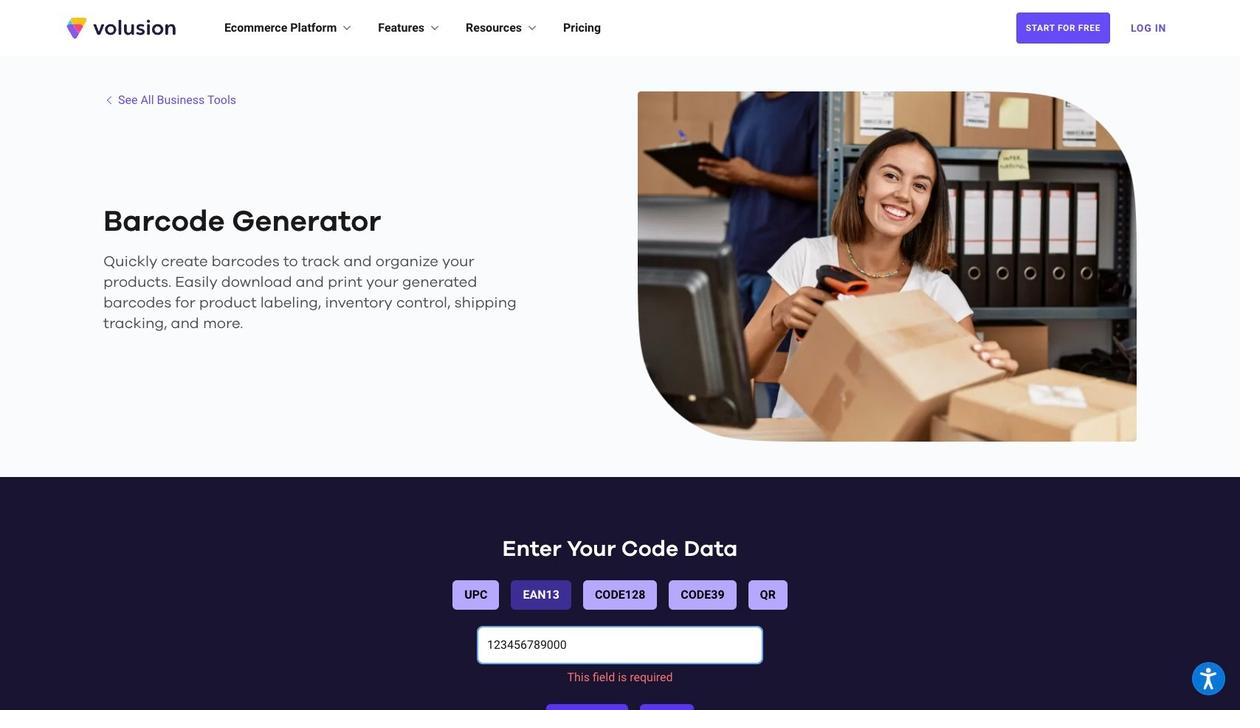 Task type: locate. For each thing, give the bounding box(es) containing it.
open accessibe: accessibility options, statement and help image
[[1200, 669, 1217, 690]]



Task type: describe. For each thing, give the bounding box(es) containing it.
Code Data (#) text field
[[478, 628, 762, 664]]



Task type: vqa. For each thing, say whether or not it's contained in the screenshot.
Open accessiBe: accessibility options, statement and help image
yes



